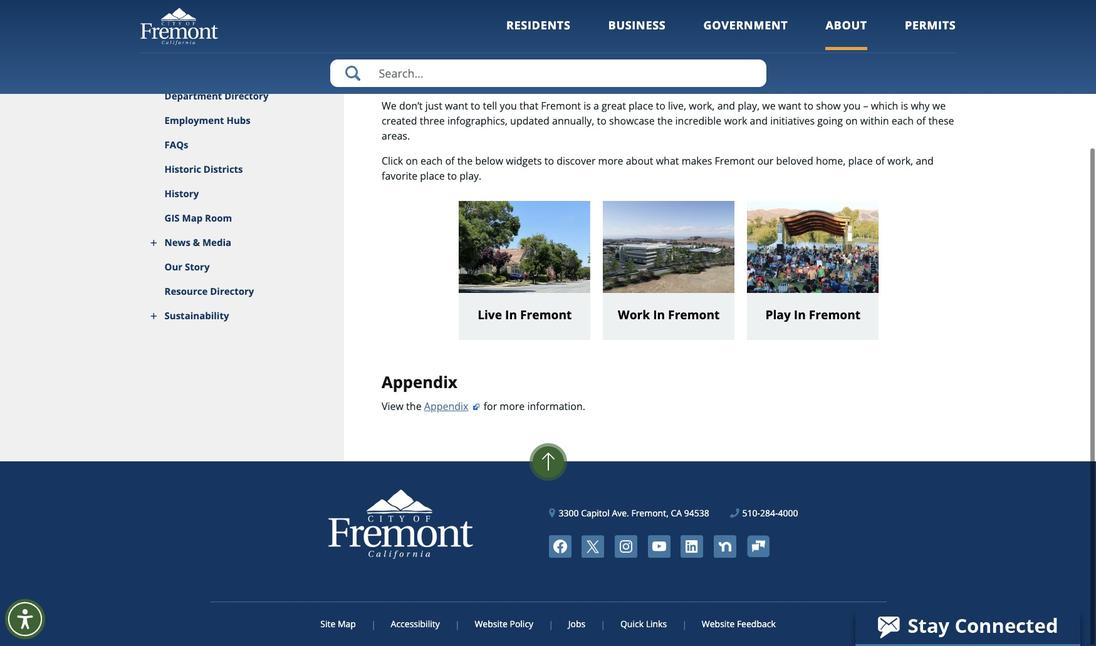 Task type: vqa. For each thing, say whether or not it's contained in the screenshot.
Work
yes



Task type: describe. For each thing, give the bounding box(es) containing it.
view the appendix
[[382, 400, 469, 413]]

just
[[425, 99, 442, 113]]

three
[[420, 114, 445, 128]]

directory for department directory
[[225, 90, 269, 102]]

font
[[892, 66, 909, 77]]

for
[[484, 400, 497, 413]]

beloved
[[776, 154, 813, 168]]

–
[[863, 99, 868, 113]]

initiatives
[[770, 114, 815, 128]]

quick links link
[[604, 618, 683, 630]]

below
[[475, 154, 503, 168]]

home,
[[816, 154, 846, 168]]

employment hubs link
[[140, 108, 344, 133]]

story
[[185, 261, 210, 273]]

site map link
[[320, 618, 372, 630]]

resource directory link
[[140, 280, 344, 304]]

work in fremont link
[[603, 201, 758, 340]]

font size: link
[[892, 66, 928, 77]]

why
[[911, 99, 930, 113]]

of inside 'we don't just want to tell you that fremont is a great place to live, work, and play, we want to show you – which is why we created three infographics, updated annually, to showcase the incredible work and initiatives going on within each of these areas.'
[[916, 114, 926, 128]]

live in fremont
[[478, 306, 572, 323]]

feedback inside the columnusercontrol3 main content
[[846, 65, 882, 76]]

to right widgets
[[544, 154, 554, 168]]

hubs
[[227, 114, 251, 127]]

accessibility
[[391, 618, 440, 630]]

incredible
[[675, 114, 722, 128]]

1 is from the left
[[584, 99, 591, 113]]

news & media
[[165, 236, 231, 249]]

284-
[[760, 507, 778, 519]]

Search text field
[[330, 60, 766, 87]]

discover
[[557, 154, 596, 168]]

footer ig icon image
[[615, 536, 637, 558]]

-
[[956, 65, 959, 77]]

click on each of the below widgets to discover more about what makes fremont our beloved home, place of work, and favorite place to play.
[[382, 154, 934, 183]]

3300
[[559, 507, 579, 519]]

show
[[816, 99, 841, 113]]

2 you from the left
[[844, 99, 861, 113]]

created
[[382, 114, 417, 128]]

work, inside the click on each of the below widgets to discover more about what makes fremont our beloved home, place of work, and favorite place to play.
[[888, 154, 913, 168]]

tell
[[483, 99, 497, 113]]

media
[[202, 236, 231, 249]]

work in fremont
[[618, 306, 720, 323]]

feedback link
[[833, 65, 882, 76]]

business
[[608, 18, 666, 33]]

+ link
[[933, 65, 947, 77]]

0 horizontal spatial more
[[500, 400, 525, 413]]

employment hubs
[[165, 114, 251, 127]]

great
[[602, 99, 626, 113]]

jobs
[[568, 618, 586, 630]]

about
[[626, 154, 653, 168]]

employment
[[165, 114, 224, 127]]

play
[[766, 306, 791, 323]]

residents
[[506, 18, 571, 33]]

2 we from the left
[[932, 99, 946, 113]]

to down a
[[597, 114, 607, 128]]

news
[[165, 236, 190, 249]]

these
[[929, 114, 954, 128]]

510-284-4000 link
[[730, 507, 798, 520]]

2 want from the left
[[778, 99, 801, 113]]

&
[[193, 236, 200, 249]]

website for website policy
[[475, 618, 508, 630]]

faqs link
[[140, 133, 344, 157]]

about
[[826, 18, 867, 33]]

our
[[757, 154, 774, 168]]

site
[[320, 618, 335, 630]]

faqs
[[165, 139, 188, 151]]

historic
[[165, 163, 201, 175]]

columnusercontrol3 main content
[[344, 0, 962, 462]]

play.
[[460, 169, 482, 183]]

site map
[[320, 618, 356, 630]]

1 vertical spatial and
[[750, 114, 768, 128]]

on inside 'we don't just want to tell you that fremont is a great place to live, work, and play, we want to show you – which is why we created three infographics, updated annually, to showcase the incredible work and initiatives going on within each of these areas.'
[[846, 114, 858, 128]]

94538
[[684, 507, 709, 519]]

updated
[[510, 114, 550, 128]]

to left live,
[[656, 99, 666, 113]]

- link
[[947, 65, 959, 77]]

footer my icon image
[[747, 536, 769, 558]]

1 want from the left
[[445, 99, 468, 113]]

directory for resource directory
[[210, 285, 254, 298]]

our
[[165, 261, 182, 273]]

+
[[942, 65, 947, 77]]

business link
[[608, 18, 666, 50]]

quick links
[[620, 618, 667, 630]]

fremont for live in fremont
[[520, 306, 572, 323]]

website feedback link
[[686, 618, 776, 630]]

1 vertical spatial place
[[848, 154, 873, 168]]

historic districts link
[[140, 157, 344, 182]]

which
[[871, 99, 898, 113]]

history link
[[140, 182, 344, 206]]

accessibility link
[[375, 618, 456, 630]]

view
[[382, 400, 404, 413]]

510-
[[742, 507, 760, 519]]



Task type: locate. For each thing, give the bounding box(es) containing it.
map for gis
[[182, 212, 203, 224]]

2 horizontal spatial and
[[916, 154, 934, 168]]

0 horizontal spatial feedback
[[737, 618, 776, 630]]

1 you from the left
[[500, 99, 517, 113]]

want
[[445, 99, 468, 113], [778, 99, 801, 113]]

1 horizontal spatial each
[[892, 114, 914, 128]]

1 vertical spatial directory
[[210, 285, 254, 298]]

ave.
[[612, 507, 629, 519]]

1 vertical spatial each
[[421, 154, 443, 168]]

website policy link
[[458, 618, 550, 630]]

quick
[[620, 618, 644, 630]]

and inside the click on each of the below widgets to discover more about what makes fremont our beloved home, place of work, and favorite place to play.
[[916, 154, 934, 168]]

fremont left our
[[715, 154, 755, 168]]

play,
[[738, 99, 760, 113]]

1 horizontal spatial want
[[778, 99, 801, 113]]

0 vertical spatial more
[[598, 154, 623, 168]]

each inside 'we don't just want to tell you that fremont is a great place to live, work, and play, we want to show you – which is why we created three infographics, updated annually, to showcase the incredible work and initiatives going on within each of these areas.'
[[892, 114, 914, 128]]

fremont inside 'we don't just want to tell you that fremont is a great place to live, work, and play, we want to show you – which is why we created three infographics, updated annually, to showcase the incredible work and initiatives going on within each of these areas.'
[[541, 99, 581, 113]]

sustainability link
[[140, 304, 344, 328]]

annually,
[[552, 114, 594, 128]]

we right play,
[[762, 99, 776, 113]]

footer li icon image
[[681, 536, 703, 558]]

directory up employment hubs link
[[225, 90, 269, 102]]

0 vertical spatial each
[[892, 114, 914, 128]]

more right for
[[500, 400, 525, 413]]

2 is from the left
[[901, 99, 908, 113]]

the inside 'we don't just want to tell you that fremont is a great place to live, work, and play, we want to show you – which is why we created three infographics, updated annually, to showcase the incredible work and initiatives going on within each of these areas.'
[[657, 114, 673, 128]]

gis map room link
[[140, 206, 344, 231]]

1 horizontal spatial you
[[844, 99, 861, 113]]

1 horizontal spatial of
[[876, 154, 885, 168]]

work, down within
[[888, 154, 913, 168]]

0 vertical spatial map
[[182, 212, 203, 224]]

fremont
[[541, 99, 581, 113], [715, 154, 755, 168], [520, 306, 572, 323], [668, 306, 720, 323], [809, 306, 861, 323]]

font size:
[[892, 66, 928, 77]]

the up play.
[[457, 154, 473, 168]]

1 horizontal spatial feedback
[[846, 65, 882, 76]]

1 vertical spatial appendix
[[424, 400, 469, 413]]

0 horizontal spatial place
[[420, 169, 445, 183]]

more inside the click on each of the below widgets to discover more about what makes fremont our beloved home, place of work, and favorite place to play.
[[598, 154, 623, 168]]

1 vertical spatial the
[[457, 154, 473, 168]]

and down play,
[[750, 114, 768, 128]]

districts
[[204, 163, 243, 175]]

city snapshot
[[382, 7, 554, 41]]

to left show
[[804, 99, 814, 113]]

footer yt icon image
[[648, 536, 670, 558]]

in for work
[[653, 306, 665, 323]]

information.
[[527, 400, 585, 413]]

1 vertical spatial on
[[406, 154, 418, 168]]

historic districts
[[165, 163, 243, 175]]

stay connected image
[[856, 610, 1079, 645]]

footer nd icon image
[[714, 536, 736, 558]]

fremont inside "link"
[[809, 306, 861, 323]]

in right play
[[794, 306, 806, 323]]

0 horizontal spatial on
[[406, 154, 418, 168]]

is left a
[[584, 99, 591, 113]]

in right live
[[505, 306, 517, 323]]

2 horizontal spatial the
[[657, 114, 673, 128]]

0 horizontal spatial we
[[762, 99, 776, 113]]

in for live
[[505, 306, 517, 323]]

play in fremont
[[766, 306, 861, 323]]

1 horizontal spatial work,
[[888, 154, 913, 168]]

1 in from the left
[[505, 306, 517, 323]]

room
[[205, 212, 232, 224]]

and up work
[[717, 99, 735, 113]]

1 vertical spatial map
[[338, 618, 356, 630]]

you
[[500, 99, 517, 113], [844, 99, 861, 113]]

footer tw icon image
[[582, 536, 604, 558]]

our story
[[165, 261, 210, 273]]

want right the just
[[445, 99, 468, 113]]

4000
[[778, 507, 798, 519]]

favorite
[[382, 169, 418, 183]]

is
[[584, 99, 591, 113], [901, 99, 908, 113]]

showcase
[[609, 114, 655, 128]]

resource
[[165, 285, 208, 298]]

going
[[817, 114, 843, 128]]

fremont right live
[[520, 306, 572, 323]]

2 website from the left
[[702, 618, 735, 630]]

work, inside 'we don't just want to tell you that fremont is a great place to live, work, and play, we want to show you – which is why we created three infographics, updated annually, to showcase the incredible work and initiatives going on within each of these areas.'
[[689, 99, 715, 113]]

1 horizontal spatial and
[[750, 114, 768, 128]]

policy
[[510, 618, 533, 630]]

capitol
[[581, 507, 610, 519]]

for more information.
[[481, 400, 588, 413]]

fremont neighborhood with homes, trees, and streets image
[[459, 201, 591, 294]]

department
[[165, 90, 222, 102]]

appendix up view the appendix
[[382, 372, 457, 394]]

department directory
[[165, 90, 269, 102]]

size:
[[911, 66, 928, 77]]

1 horizontal spatial website
[[702, 618, 735, 630]]

the
[[657, 114, 673, 128], [457, 154, 473, 168], [406, 400, 422, 413]]

to left tell
[[471, 99, 480, 113]]

appendix left for
[[424, 400, 469, 413]]

3300 capitol ave. fremont, ca 94538
[[559, 507, 709, 519]]

a
[[594, 99, 599, 113]]

in right work
[[653, 306, 665, 323]]

website for website feedback
[[702, 618, 735, 630]]

on inside the click on each of the below widgets to discover more about what makes fremont our beloved home, place of work, and favorite place to play.
[[406, 154, 418, 168]]

in inside "link"
[[794, 306, 806, 323]]

place inside 'we don't just want to tell you that fremont is a great place to live, work, and play, we want to show you – which is why we created three infographics, updated annually, to showcase the incredible work and initiatives going on within each of these areas.'
[[629, 99, 653, 113]]

news & media link
[[140, 231, 344, 255]]

fremont,
[[631, 507, 669, 519]]

to
[[471, 99, 480, 113], [656, 99, 666, 113], [804, 99, 814, 113], [597, 114, 607, 128], [544, 154, 554, 168], [447, 169, 457, 183]]

work
[[618, 306, 650, 323]]

0 vertical spatial appendix
[[382, 372, 457, 394]]

each inside the click on each of the below widgets to discover more about what makes fremont our beloved home, place of work, and favorite place to play.
[[421, 154, 443, 168]]

each
[[892, 114, 914, 128], [421, 154, 443, 168]]

the inside the click on each of the below widgets to discover more about what makes fremont our beloved home, place of work, and favorite place to play.
[[457, 154, 473, 168]]

0 horizontal spatial the
[[406, 400, 422, 413]]

rendering of building with trees around it and a dry grass field in the foreground image
[[603, 201, 758, 294]]

510-284-4000
[[742, 507, 798, 519]]

website left policy
[[475, 618, 508, 630]]

you left – on the top right of page
[[844, 99, 861, 113]]

0 vertical spatial work,
[[689, 99, 715, 113]]

map right gis
[[182, 212, 203, 224]]

place up showcase
[[629, 99, 653, 113]]

of down why
[[916, 114, 926, 128]]

map right the site
[[338, 618, 356, 630]]

appendix link
[[424, 400, 481, 413]]

1 website from the left
[[475, 618, 508, 630]]

fremont for play in fremont
[[809, 306, 861, 323]]

ca
[[671, 507, 682, 519]]

0 vertical spatial on
[[846, 114, 858, 128]]

residents link
[[506, 18, 571, 50]]

3300 capitol ave. fremont, ca 94538 link
[[549, 507, 709, 520]]

city
[[382, 7, 430, 41]]

the down live,
[[657, 114, 673, 128]]

within
[[860, 114, 889, 128]]

0 vertical spatial the
[[657, 114, 673, 128]]

2 vertical spatial and
[[916, 154, 934, 168]]

on right going
[[846, 114, 858, 128]]

of left the below
[[445, 154, 455, 168]]

sustainability
[[165, 310, 229, 322]]

website feedback
[[702, 618, 776, 630]]

areas.
[[382, 129, 410, 143]]

infographics,
[[447, 114, 508, 128]]

0 vertical spatial feedback
[[846, 65, 882, 76]]

0 horizontal spatial map
[[182, 212, 203, 224]]

that
[[520, 99, 538, 113]]

website right links
[[702, 618, 735, 630]]

0 horizontal spatial in
[[505, 306, 517, 323]]

gis
[[165, 212, 180, 224]]

of down within
[[876, 154, 885, 168]]

1 vertical spatial work,
[[888, 154, 913, 168]]

in
[[505, 306, 517, 323], [653, 306, 665, 323], [794, 306, 806, 323]]

1 horizontal spatial we
[[932, 99, 946, 113]]

3 in from the left
[[794, 306, 806, 323]]

more left about
[[598, 154, 623, 168]]

permits link
[[905, 18, 956, 50]]

fremont right play
[[809, 306, 861, 323]]

1 horizontal spatial place
[[629, 99, 653, 113]]

0 vertical spatial place
[[629, 99, 653, 113]]

and down the these
[[916, 154, 934, 168]]

2 vertical spatial the
[[406, 400, 422, 413]]

2 horizontal spatial of
[[916, 114, 926, 128]]

0 horizontal spatial work,
[[689, 99, 715, 113]]

fremont inside the click on each of the below widgets to discover more about what makes fremont our beloved home, place of work, and favorite place to play.
[[715, 154, 755, 168]]

our story link
[[140, 255, 344, 280]]

1 we from the left
[[762, 99, 776, 113]]

fremont right work
[[668, 306, 720, 323]]

fremont up annually, on the top right of page
[[541, 99, 581, 113]]

we up the these
[[932, 99, 946, 113]]

0 horizontal spatial is
[[584, 99, 591, 113]]

government link
[[704, 18, 788, 50]]

to left play.
[[447, 169, 457, 183]]

what
[[656, 154, 679, 168]]

1 vertical spatial more
[[500, 400, 525, 413]]

1 horizontal spatial is
[[901, 99, 908, 113]]

live,
[[668, 99, 686, 113]]

1 horizontal spatial the
[[457, 154, 473, 168]]

jobs link
[[552, 618, 602, 630]]

2 in from the left
[[653, 306, 665, 323]]

0 vertical spatial and
[[717, 99, 735, 113]]

feedback
[[846, 65, 882, 76], [737, 618, 776, 630]]

1 horizontal spatial more
[[598, 154, 623, 168]]

0 vertical spatial directory
[[225, 90, 269, 102]]

directory down our story link
[[210, 285, 254, 298]]

1 horizontal spatial on
[[846, 114, 858, 128]]

0 horizontal spatial you
[[500, 99, 517, 113]]

department directory link
[[140, 84, 344, 108]]

2 horizontal spatial in
[[794, 306, 806, 323]]

footer fb icon image
[[549, 536, 571, 558]]

1 vertical spatial feedback
[[737, 618, 776, 630]]

snapshot
[[437, 7, 554, 41]]

place right the "home,"
[[848, 154, 873, 168]]

makes
[[682, 154, 712, 168]]

click
[[382, 154, 403, 168]]

on
[[846, 114, 858, 128], [406, 154, 418, 168]]

gis map room
[[165, 212, 232, 224]]

permits
[[905, 18, 956, 33]]

website policy
[[475, 618, 533, 630]]

0 horizontal spatial website
[[475, 618, 508, 630]]

2 vertical spatial place
[[420, 169, 445, 183]]

0 horizontal spatial want
[[445, 99, 468, 113]]

in for play
[[794, 306, 806, 323]]

map for site
[[338, 618, 356, 630]]

each down why
[[892, 114, 914, 128]]

on up favorite
[[406, 154, 418, 168]]

each right click
[[421, 154, 443, 168]]

1 horizontal spatial map
[[338, 618, 356, 630]]

links
[[646, 618, 667, 630]]

you right tell
[[500, 99, 517, 113]]

1 horizontal spatial in
[[653, 306, 665, 323]]

want up initiatives at the right
[[778, 99, 801, 113]]

place right favorite
[[420, 169, 445, 183]]

2 horizontal spatial place
[[848, 154, 873, 168]]

live in fremont link
[[459, 201, 591, 340]]

0 horizontal spatial of
[[445, 154, 455, 168]]

summer concert in central park with concert-goers sitting and dancing on lawn in front of performance pavilion overlooking lake elizabeth image
[[747, 201, 879, 294]]

0 horizontal spatial each
[[421, 154, 443, 168]]

0 horizontal spatial and
[[717, 99, 735, 113]]

work, up the incredible
[[689, 99, 715, 113]]

is left why
[[901, 99, 908, 113]]

fremont for work in fremont
[[668, 306, 720, 323]]

don't
[[399, 99, 423, 113]]

the right view
[[406, 400, 422, 413]]



